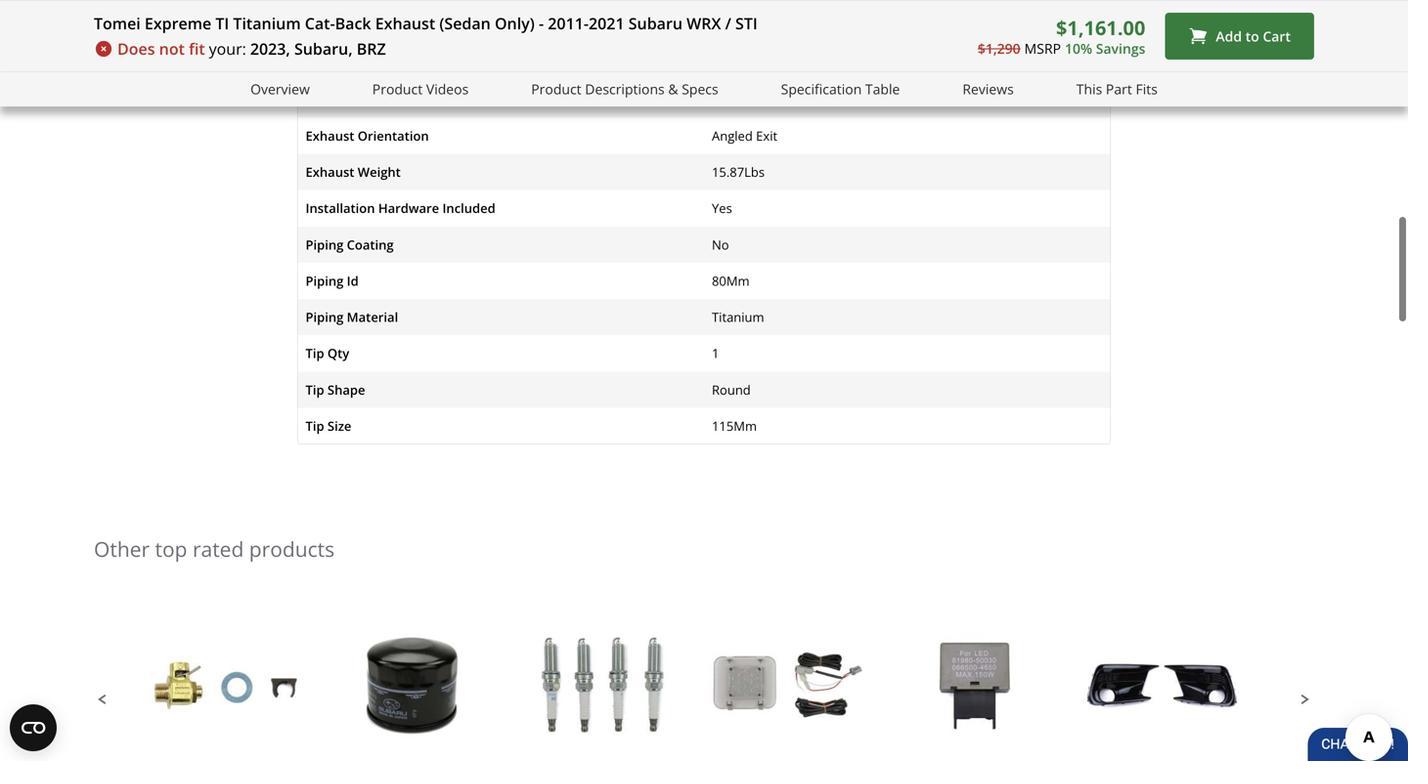Task type: vqa. For each thing, say whether or not it's contained in the screenshot.


Task type: describe. For each thing, give the bounding box(es) containing it.
80mm
[[712, 272, 750, 290]]

msrp
[[1024, 39, 1061, 57]]

tip shape
[[306, 381, 365, 399]]

ti
[[215, 13, 229, 34]]

exhaust orientation
[[306, 127, 429, 145]]

piping for piping coating
[[306, 236, 344, 254]]

weight
[[358, 163, 401, 181]]

not
[[159, 38, 185, 59]]

specification table link
[[781, 78, 900, 100]]

back
[[335, 13, 371, 34]]

3
[[712, 91, 719, 108]]

tip for tip shape
[[306, 381, 324, 399]]

expreme
[[145, 13, 211, 34]]

piping for piping material
[[306, 309, 344, 326]]

reviews link
[[963, 78, 1014, 100]]

2021
[[589, 13, 624, 34]]

1
[[712, 345, 719, 362]]

$1,290
[[978, 39, 1021, 57]]

savings
[[1096, 39, 1145, 57]]

$1,161.00 $1,290 msrp 10% savings
[[978, 14, 1145, 57]]

videos
[[426, 80, 469, 98]]

size
[[328, 417, 351, 435]]

exhaust for exhaust orientation
[[306, 127, 354, 145]]

tip size
[[306, 417, 351, 435]]

installation
[[306, 200, 375, 217]]

2011-
[[548, 13, 589, 34]]

cat-
[[305, 13, 335, 34]]

exhaust for exhaust weight
[[306, 163, 354, 181]]

orientation
[[358, 127, 429, 145]]

overview
[[250, 80, 310, 98]]

brz
[[357, 38, 386, 59]]

id
[[347, 272, 359, 290]]

tomei expreme ti titanium cat-back exhaust (sedan only) - 2011-2021 subaru wrx / sti
[[94, 13, 758, 34]]

add
[[1216, 27, 1242, 45]]

$1,161.00
[[1056, 14, 1145, 41]]

piping coating
[[306, 236, 394, 254]]

diameter
[[306, 91, 363, 108]]

specification table
[[781, 80, 900, 98]]

exit
[[756, 127, 777, 145]]

overview link
[[250, 78, 310, 100]]

hardware
[[378, 200, 439, 217]]

does not fit your: 2023, subaru, brz
[[117, 38, 386, 59]]

product videos link
[[372, 78, 469, 100]]

table
[[865, 80, 900, 98]]

fit
[[189, 38, 205, 59]]

2023,
[[250, 38, 290, 59]]

&
[[668, 80, 678, 98]]

tip for tip size
[[306, 417, 324, 435]]

specs
[[682, 80, 718, 98]]

your:
[[209, 38, 246, 59]]

product descriptions & specs link
[[531, 78, 718, 100]]

angled
[[712, 127, 753, 145]]



Task type: locate. For each thing, give the bounding box(es) containing it.
115mm
[[712, 417, 757, 435]]

part
[[1106, 80, 1132, 98]]

2 vertical spatial piping
[[306, 309, 344, 326]]

top
[[155, 535, 187, 563]]

only)
[[495, 13, 535, 34]]

material
[[347, 309, 398, 326]]

titanium down 80mm
[[712, 309, 764, 326]]

subaru
[[629, 13, 683, 34]]

sti
[[735, 13, 758, 34]]

wrx
[[687, 13, 721, 34]]

specification
[[781, 80, 862, 98]]

shape
[[328, 381, 365, 399]]

1 tip from the top
[[306, 345, 324, 362]]

fits
[[1136, 80, 1158, 98]]

1 product from the left
[[372, 80, 423, 98]]

0 horizontal spatial titanium
[[233, 13, 301, 34]]

tip left shape on the bottom of the page
[[306, 381, 324, 399]]

piping for piping id
[[306, 272, 344, 290]]

2 product from the left
[[531, 80, 581, 98]]

tip left size
[[306, 417, 324, 435]]

tip left qty
[[306, 345, 324, 362]]

2 tip from the top
[[306, 381, 324, 399]]

exhaust up brz
[[375, 13, 435, 34]]

1 vertical spatial piping
[[306, 272, 344, 290]]

piping left id
[[306, 272, 344, 290]]

1 horizontal spatial product
[[531, 80, 581, 98]]

3 tip from the top
[[306, 417, 324, 435]]

product for product descriptions & specs
[[531, 80, 581, 98]]

1 vertical spatial tip
[[306, 381, 324, 399]]

does
[[117, 38, 155, 59]]

product videos
[[372, 80, 469, 98]]

0 vertical spatial titanium
[[233, 13, 301, 34]]

piping id
[[306, 272, 359, 290]]

2 piping from the top
[[306, 272, 344, 290]]

open widget image
[[10, 705, 57, 752]]

tip qty
[[306, 345, 349, 362]]

tip for tip qty
[[306, 345, 324, 362]]

-
[[539, 13, 544, 34]]

angled exit
[[712, 127, 777, 145]]

10%
[[1065, 39, 1092, 57]]

this part fits
[[1076, 80, 1158, 98]]

0 vertical spatial exhaust
[[375, 13, 435, 34]]

installation hardware included
[[306, 200, 495, 217]]

no
[[712, 236, 729, 254]]

piping material
[[306, 309, 398, 326]]

product for product videos
[[372, 80, 423, 98]]

piping up piping id
[[306, 236, 344, 254]]

product down 2011- at the top left of the page
[[531, 80, 581, 98]]

titanium
[[233, 13, 301, 34], [712, 309, 764, 326]]

exhaust
[[375, 13, 435, 34], [306, 127, 354, 145], [306, 163, 354, 181]]

product up orientation
[[372, 80, 423, 98]]

qty
[[328, 345, 349, 362]]

cart
[[1263, 27, 1291, 45]]

included
[[442, 200, 495, 217]]

to
[[1245, 27, 1259, 45]]

add to cart
[[1216, 27, 1291, 45]]

1 piping from the top
[[306, 236, 344, 254]]

this
[[1076, 80, 1102, 98]]

titanium up the 2023,
[[233, 13, 301, 34]]

other
[[94, 535, 150, 563]]

3 piping from the top
[[306, 309, 344, 326]]

1 vertical spatial titanium
[[712, 309, 764, 326]]

add to cart button
[[1165, 13, 1314, 60]]

tomei
[[94, 13, 141, 34]]

other top rated products
[[94, 535, 335, 563]]

coating
[[347, 236, 394, 254]]

0 vertical spatial piping
[[306, 236, 344, 254]]

15.87lbs
[[712, 163, 765, 181]]

2 vertical spatial tip
[[306, 417, 324, 435]]

1 vertical spatial exhaust
[[306, 127, 354, 145]]

reviews
[[963, 80, 1014, 98]]

yes
[[712, 200, 732, 217]]

product
[[372, 80, 423, 98], [531, 80, 581, 98]]

exhaust weight
[[306, 163, 401, 181]]

tip
[[306, 345, 324, 362], [306, 381, 324, 399], [306, 417, 324, 435]]

/
[[725, 13, 731, 34]]

this part fits link
[[1076, 78, 1158, 100]]

0 vertical spatial tip
[[306, 345, 324, 362]]

0 horizontal spatial product
[[372, 80, 423, 98]]

product descriptions & specs
[[531, 80, 718, 98]]

rated
[[193, 535, 244, 563]]

1 horizontal spatial titanium
[[712, 309, 764, 326]]

descriptions
[[585, 80, 665, 98]]

piping
[[306, 236, 344, 254], [306, 272, 344, 290], [306, 309, 344, 326]]

exhaust up installation
[[306, 163, 354, 181]]

round
[[712, 381, 751, 399]]

products
[[249, 535, 335, 563]]

exhaust down diameter
[[306, 127, 354, 145]]

piping up 'tip qty' on the top left of page
[[306, 309, 344, 326]]

2 vertical spatial exhaust
[[306, 163, 354, 181]]

subaru,
[[294, 38, 353, 59]]

(sedan
[[439, 13, 491, 34]]



